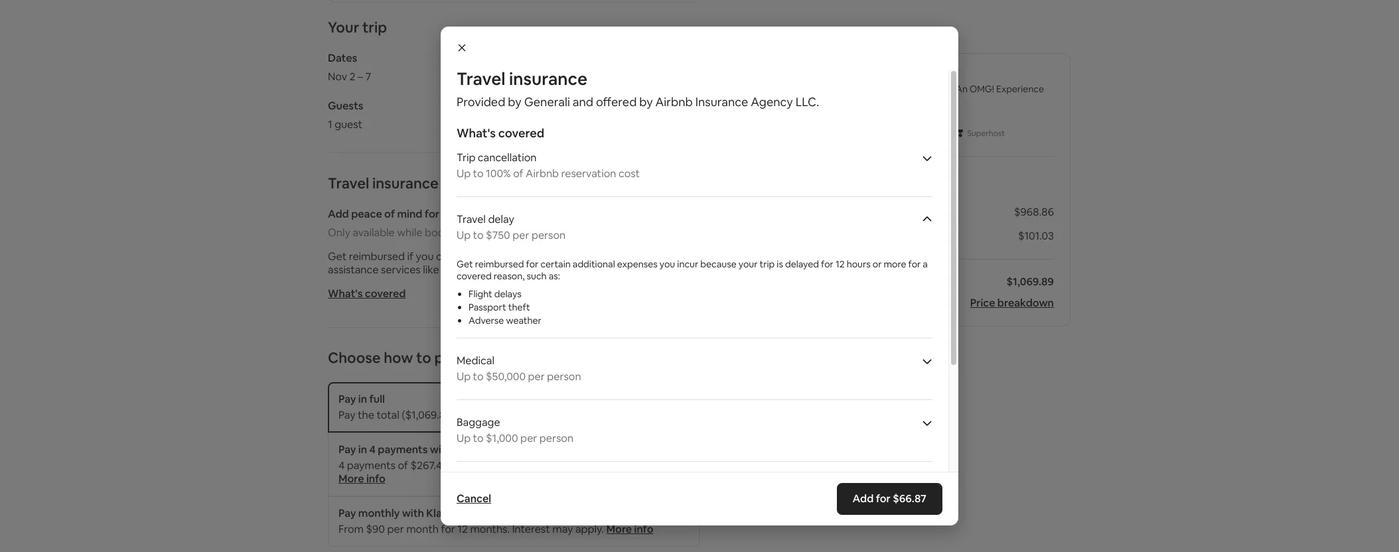 Task type: vqa. For each thing, say whether or not it's contained in the screenshot.
THE "MAP DATA ©2023 INEGI"
no



Task type: describe. For each thing, give the bounding box(es) containing it.
add peace of mind for $66.87 only available while booking.
[[328, 207, 475, 240]]

cancel
[[436, 250, 468, 264]]

trip inside get reimbursed for certain additional expenses you incur because your trip is delayed for 12 hours or more for a covered reason, such as: flight delays passport theft adverse weather
[[760, 258, 775, 270]]

more info button for pay monthly with klarna from $90 per month for 12 months. interest may apply. more info
[[607, 523, 654, 536]]

services
[[381, 263, 421, 277]]

airbnb inside "travel insurance provided by generali and offered by airbnb insurance agency llc."
[[656, 94, 693, 110]]

certain
[[541, 258, 571, 270]]

1 vertical spatial payments
[[347, 459, 396, 473]]

more inside pay in 4 payments with klarna 4 payments of $267.47 every 2 weeks for 6 weeks. interest-free. more info
[[339, 472, 364, 486]]

full
[[369, 392, 385, 406]]

up inside baggage up to $1,000 per person
[[457, 432, 471, 446]]

and inside pay in full pay the total ($1,069.89) now and you're all set.
[[481, 408, 499, 422]]

$66.87 inside add peace of mind for $66.87 only available while booking.
[[442, 207, 475, 221]]

incur
[[677, 258, 699, 270]]

1 horizontal spatial 4
[[369, 443, 376, 457]]

set.
[[546, 408, 564, 422]]

airbnb inside trip cancellation up to 100% of airbnb reservation cost
[[526, 167, 559, 181]]

guests
[[328, 99, 363, 113]]

llc.
[[796, 94, 819, 110]]

medical
[[457, 354, 495, 368]]

guest
[[335, 118, 363, 131]]

delayed
[[785, 258, 819, 270]]

plus,
[[653, 250, 675, 264]]

in for 4
[[358, 443, 367, 457]]

info inside pay in 4 payments with klarna 4 payments of $267.47 every 2 weeks for 6 weeks. interest-free. more info
[[366, 472, 386, 486]]

pay for pay in full pay the total ($1,069.89) now and you're all set.
[[339, 392, 356, 406]]

0 horizontal spatial trip
[[363, 18, 387, 37]]

for inside pay in 4 payments with klarna 4 payments of $267.47 every 2 weeks for 6 weeks. interest-free. more info
[[521, 459, 535, 473]]

interest
[[512, 523, 550, 536]]

per inside baggage up to $1,000 per person
[[521, 432, 537, 446]]

•
[[949, 126, 952, 140]]

6
[[538, 459, 544, 473]]

omg!
[[970, 83, 995, 95]]

1
[[328, 118, 332, 131]]

$968.86
[[1015, 205, 1054, 219]]

$101.03
[[1018, 229, 1054, 243]]

reimbursed for if
[[349, 250, 405, 264]]

of inside add peace of mind for $66.87 only available while booking.
[[384, 207, 395, 221]]

from
[[339, 523, 364, 536]]

up inside travel delay up to $750 per person
[[457, 228, 471, 242]]

price breakdown
[[971, 296, 1054, 310]]

reimbursed for for
[[475, 258, 524, 270]]

baggage up to $1,000 per person
[[457, 416, 574, 446]]

flight
[[538, 250, 564, 264]]

because
[[701, 258, 737, 270]]

in for full
[[358, 392, 367, 406]]

insurance
[[696, 94, 749, 110]]

breakdown
[[998, 296, 1054, 310]]

assistance
[[328, 263, 379, 277]]

get for get reimbursed if you cancel due to illness, flight delays, and more. plus, get assistance services like emergency help.
[[328, 250, 347, 264]]

weeks
[[488, 459, 519, 473]]

weeks.
[[546, 459, 580, 473]]

with inside pay in 4 payments with klarna 4 payments of $267.47 every 2 weeks for 6 weeks. interest-free. more info
[[430, 443, 452, 457]]

weather
[[506, 315, 542, 327]]

to inside travel delay up to $750 per person
[[473, 228, 484, 242]]

2 pay from the top
[[339, 408, 356, 422]]

pay
[[435, 349, 460, 367]]

pay in full pay the total ($1,069.89) now and you're all set.
[[339, 392, 564, 422]]

such
[[527, 270, 547, 282]]

dome sweet dome: an omg! experience
[[869, 83, 1044, 95]]

$50,000
[[486, 370, 526, 384]]

apply.
[[576, 523, 604, 536]]

additional
[[573, 258, 615, 270]]

klarna inside pay monthly with klarna from $90 per month for 12 months. interest may apply. more info
[[426, 507, 458, 521]]

reason,
[[494, 270, 525, 282]]

get
[[677, 250, 694, 264]]

you're
[[501, 408, 531, 422]]

help.
[[499, 263, 523, 277]]

while
[[397, 226, 423, 240]]

person for medical up to $50,000 per person
[[547, 370, 581, 384]]

to left pay
[[416, 349, 431, 367]]

travel insurance coverage details dialog
[[441, 27, 959, 552]]

superhost
[[968, 128, 1005, 139]]

booking.
[[425, 226, 467, 240]]

free.
[[624, 459, 646, 473]]

more inside pay monthly with klarna from $90 per month for 12 months. interest may apply. more info
[[607, 523, 632, 536]]

the
[[358, 408, 374, 422]]

add for $66.87
[[853, 492, 927, 506]]

covered
[[457, 270, 492, 282]]

guests 1 guest
[[328, 99, 363, 131]]

mind
[[397, 207, 423, 221]]

get reimbursed if you cancel due to illness, flight delays, and more. plus, get assistance services like emergency help.
[[328, 250, 694, 277]]

generali
[[524, 94, 570, 110]]

medical up to $50,000 per person
[[457, 354, 581, 384]]

an
[[956, 83, 968, 95]]

as:
[[549, 270, 560, 282]]

for inside add peace of mind for $66.87 only available while booking.
[[425, 207, 440, 221]]

if
[[407, 250, 414, 264]]

price
[[971, 296, 996, 310]]

dates nov 2 – 7
[[328, 51, 371, 84]]

how
[[384, 349, 413, 367]]

your
[[739, 258, 758, 270]]

$90
[[366, 523, 385, 536]]

travel insurance provided by generali and offered by airbnb insurance agency llc.
[[457, 68, 819, 110]]

emergency
[[442, 263, 497, 277]]

cancellation
[[478, 151, 537, 165]]

reservation
[[561, 167, 616, 181]]

$1,069.89
[[1007, 275, 1054, 289]]

cancel button
[[450, 486, 498, 513]]

adverse
[[469, 315, 504, 327]]

info inside pay monthly with klarna from $90 per month for 12 months. interest may apply. more info
[[634, 523, 654, 536]]

experience
[[997, 83, 1044, 95]]

like
[[423, 263, 439, 277]]

cancel
[[457, 492, 491, 506]]

0 horizontal spatial 4
[[339, 459, 345, 473]]



Task type: locate. For each thing, give the bounding box(es) containing it.
1 horizontal spatial more info button
[[607, 523, 654, 536]]

2 up from the top
[[457, 228, 471, 242]]

1 vertical spatial what's covered
[[328, 287, 406, 301]]

0 vertical spatial airbnb
[[656, 94, 693, 110]]

1 vertical spatial of
[[384, 207, 395, 221]]

0 vertical spatial and
[[573, 94, 594, 110]]

and left more.
[[602, 250, 620, 264]]

0 horizontal spatial add
[[328, 207, 349, 221]]

what's covered button
[[328, 287, 406, 301]]

dome:
[[926, 83, 954, 95]]

1 by from the left
[[508, 94, 522, 110]]

pay for pay in 4 payments with klarna 4 payments of $267.47 every 2 weeks for 6 weeks. interest-free. more info
[[339, 443, 356, 457]]

0 vertical spatial 12
[[836, 258, 845, 270]]

you
[[416, 250, 434, 264], [660, 258, 675, 270]]

trip right your
[[363, 18, 387, 37]]

a
[[923, 258, 928, 270]]

1 vertical spatial 12
[[458, 523, 468, 536]]

total
[[377, 408, 400, 422]]

in left full at left bottom
[[358, 392, 367, 406]]

1 horizontal spatial info
[[634, 523, 654, 536]]

you left get
[[660, 258, 675, 270]]

travel inside travel delay up to $750 per person
[[457, 212, 486, 226]]

in
[[358, 392, 367, 406], [358, 443, 367, 457]]

travel for travel insurance
[[328, 174, 369, 193]]

0 horizontal spatial airbnb
[[526, 167, 559, 181]]

get inside get reimbursed for certain additional expenses you incur because your trip is delayed for 12 hours or more for a covered reason, such as: flight delays passport theft adverse weather
[[457, 258, 473, 270]]

2 horizontal spatial of
[[513, 167, 524, 181]]

1 horizontal spatial $66.87
[[893, 492, 927, 506]]

payments up monthly
[[347, 459, 396, 473]]

of left mind
[[384, 207, 395, 221]]

1 vertical spatial $66.87
[[893, 492, 927, 506]]

by left generali
[[508, 94, 522, 110]]

2 right every
[[479, 459, 485, 473]]

reimbursed inside get reimbursed for certain additional expenses you incur because your trip is delayed for 12 hours or more for a covered reason, such as: flight delays passport theft adverse weather
[[475, 258, 524, 270]]

klarna up every
[[454, 443, 486, 457]]

insurance up generali
[[509, 68, 588, 90]]

0 vertical spatial in
[[358, 392, 367, 406]]

person inside baggage up to $1,000 per person
[[540, 432, 574, 446]]

your
[[328, 18, 359, 37]]

theft
[[508, 301, 530, 313]]

0 vertical spatial more info button
[[339, 472, 386, 486]]

delays
[[495, 288, 522, 300]]

get
[[328, 250, 347, 264], [457, 258, 473, 270]]

to inside baggage up to $1,000 per person
[[473, 432, 484, 446]]

in inside pay in 4 payments with klarna 4 payments of $267.47 every 2 weeks for 6 weeks. interest-free. more info
[[358, 443, 367, 457]]

up up cancel
[[457, 228, 471, 242]]

1 horizontal spatial insurance
[[509, 68, 588, 90]]

airbnb left insurance
[[656, 94, 693, 110]]

0 horizontal spatial info
[[366, 472, 386, 486]]

1 vertical spatial 4
[[339, 459, 345, 473]]

1 horizontal spatial what's covered
[[457, 125, 545, 141]]

of inside pay in 4 payments with klarna 4 payments of $267.47 every 2 weeks for 6 weeks. interest-free. more info
[[398, 459, 408, 473]]

you right if
[[416, 250, 434, 264]]

and left offered
[[573, 94, 594, 110]]

0 horizontal spatial more info button
[[339, 472, 386, 486]]

of inside trip cancellation up to 100% of airbnb reservation cost
[[513, 167, 524, 181]]

to inside trip cancellation up to 100% of airbnb reservation cost
[[473, 167, 484, 181]]

1 horizontal spatial airbnb
[[656, 94, 693, 110]]

up down baggage
[[457, 432, 471, 446]]

0 vertical spatial insurance
[[509, 68, 588, 90]]

you inside get reimbursed if you cancel due to illness, flight delays, and more. plus, get assistance services like emergency help.
[[416, 250, 434, 264]]

0 vertical spatial $66.87
[[442, 207, 475, 221]]

1 vertical spatial more
[[607, 523, 632, 536]]

0 vertical spatial of
[[513, 167, 524, 181]]

all
[[533, 408, 544, 422]]

12
[[836, 258, 845, 270], [458, 523, 468, 536]]

1 horizontal spatial more
[[607, 523, 632, 536]]

to right due
[[491, 250, 502, 264]]

to down baggage
[[473, 432, 484, 446]]

0 vertical spatial payments
[[378, 443, 428, 457]]

airbnb
[[656, 94, 693, 110], [526, 167, 559, 181]]

0 horizontal spatial 12
[[458, 523, 468, 536]]

person
[[532, 228, 566, 242], [547, 370, 581, 384], [540, 432, 574, 446]]

offered
[[596, 94, 637, 110]]

add for add for $66.87
[[853, 492, 874, 506]]

2 vertical spatial of
[[398, 459, 408, 473]]

illness,
[[504, 250, 536, 264]]

to inside get reimbursed if you cancel due to illness, flight delays, and more. plus, get assistance services like emergency help.
[[491, 250, 502, 264]]

monthly
[[358, 507, 400, 521]]

1 vertical spatial add
[[853, 492, 874, 506]]

to left $750
[[473, 228, 484, 242]]

0 horizontal spatial and
[[481, 408, 499, 422]]

0 vertical spatial klarna
[[454, 443, 486, 457]]

2 in from the top
[[358, 443, 367, 457]]

0 horizontal spatial 2
[[350, 70, 356, 84]]

month
[[406, 523, 439, 536]]

2 left –
[[350, 70, 356, 84]]

person up set.
[[547, 370, 581, 384]]

up inside medical up to $50,000 per person
[[457, 370, 471, 384]]

of down cancellation
[[513, 167, 524, 181]]

get down only
[[328, 250, 347, 264]]

with up month at the left of page
[[402, 507, 424, 521]]

per
[[513, 228, 529, 242], [528, 370, 545, 384], [521, 432, 537, 446], [387, 523, 404, 536]]

1 vertical spatial airbnb
[[526, 167, 559, 181]]

1 vertical spatial and
[[602, 250, 620, 264]]

add for add peace of mind for $66.87 only available while booking.
[[328, 207, 349, 221]]

travel up "peace"
[[328, 174, 369, 193]]

what's covered
[[457, 125, 545, 141], [328, 287, 406, 301]]

0 horizontal spatial of
[[384, 207, 395, 221]]

12 inside pay monthly with klarna from $90 per month for 12 months. interest may apply. more info
[[458, 523, 468, 536]]

0 horizontal spatial by
[[508, 94, 522, 110]]

in down the at left
[[358, 443, 367, 457]]

1 vertical spatial with
[[402, 507, 424, 521]]

sweet
[[897, 83, 924, 95]]

trip
[[457, 151, 476, 165]]

12 left hours
[[836, 258, 845, 270]]

you inside get reimbursed for certain additional expenses you incur because your trip is delayed for 12 hours or more for a covered reason, such as: flight delays passport theft adverse weather
[[660, 258, 675, 270]]

2 inside the dates nov 2 – 7
[[350, 70, 356, 84]]

reimbursed inside get reimbursed if you cancel due to illness, flight delays, and more. plus, get assistance services like emergency help.
[[349, 250, 405, 264]]

travel left delay
[[457, 212, 486, 226]]

trip left the is
[[760, 258, 775, 270]]

more info button right apply.
[[607, 523, 654, 536]]

interest-
[[582, 459, 624, 473]]

$267.47
[[411, 459, 448, 473]]

what's covered down assistance
[[328, 287, 406, 301]]

None radio
[[675, 393, 689, 408], [675, 507, 689, 522], [675, 393, 689, 408], [675, 507, 689, 522]]

1 up from the top
[[457, 167, 471, 181]]

travel for travel insurance provided by generali and offered by airbnb insurance agency llc.
[[457, 68, 506, 90]]

up down medical
[[457, 370, 471, 384]]

with
[[430, 443, 452, 457], [402, 507, 424, 521]]

payments up $267.47
[[378, 443, 428, 457]]

get inside get reimbursed if you cancel due to illness, flight delays, and more. plus, get assistance services like emergency help.
[[328, 250, 347, 264]]

2 inside pay in 4 payments with klarna 4 payments of $267.47 every 2 weeks for 6 weeks. interest-free. more info
[[479, 459, 485, 473]]

($1,069.89)
[[402, 408, 455, 422]]

pay monthly with klarna from $90 per month for 12 months. interest may apply. more info
[[339, 507, 654, 536]]

insurance
[[509, 68, 588, 90], [372, 174, 439, 193]]

1 horizontal spatial you
[[660, 258, 675, 270]]

$66.87
[[442, 207, 475, 221], [893, 492, 927, 506]]

2 horizontal spatial and
[[602, 250, 620, 264]]

2 vertical spatial and
[[481, 408, 499, 422]]

1 horizontal spatial of
[[398, 459, 408, 473]]

0 vertical spatial with
[[430, 443, 452, 457]]

and
[[573, 94, 594, 110], [602, 250, 620, 264], [481, 408, 499, 422]]

0 vertical spatial more
[[339, 472, 364, 486]]

travel delay up to $750 per person
[[457, 212, 566, 242]]

0 horizontal spatial more
[[339, 472, 364, 486]]

1 pay from the top
[[339, 392, 356, 406]]

travel up provided on the top of page
[[457, 68, 506, 90]]

baggage
[[457, 416, 500, 430]]

more.
[[622, 250, 651, 264]]

0 vertical spatial person
[[532, 228, 566, 242]]

12 inside get reimbursed for certain additional expenses you incur because your trip is delayed for 12 hours or more for a covered reason, such as: flight delays passport theft adverse weather
[[836, 258, 845, 270]]

7
[[366, 70, 371, 84]]

passport
[[469, 301, 506, 313]]

to down trip
[[473, 167, 484, 181]]

price breakdown button
[[971, 296, 1054, 310]]

2 by from the left
[[640, 94, 653, 110]]

up inside trip cancellation up to 100% of airbnb reservation cost
[[457, 167, 471, 181]]

dates
[[328, 51, 357, 65]]

1 vertical spatial person
[[547, 370, 581, 384]]

expenses
[[617, 258, 658, 270]]

person inside medical up to $50,000 per person
[[547, 370, 581, 384]]

None radio
[[675, 444, 689, 458]]

get reimbursed for certain additional expenses you incur because your trip is delayed for 12 hours or more for a covered reason, such as: flight delays passport theft adverse weather
[[457, 258, 928, 327]]

1 vertical spatial info
[[634, 523, 654, 536]]

pay inside pay in 4 payments with klarna 4 payments of $267.47 every 2 weeks for 6 weeks. interest-free. more info
[[339, 443, 356, 457]]

1 vertical spatial trip
[[760, 258, 775, 270]]

klarna
[[454, 443, 486, 457], [426, 507, 458, 521]]

3 pay from the top
[[339, 443, 356, 457]]

what's covered up cancellation
[[457, 125, 545, 141]]

nov
[[328, 70, 347, 84]]

0 horizontal spatial you
[[416, 250, 434, 264]]

per down all in the left bottom of the page
[[521, 432, 537, 446]]

2 vertical spatial travel
[[457, 212, 486, 226]]

choose how to pay
[[328, 349, 460, 367]]

more info button for pay in 4 payments with klarna 4 payments of $267.47 every 2 weeks for 6 weeks. interest-free. more info
[[339, 472, 386, 486]]

–
[[358, 70, 363, 84]]

4 up from the top
[[457, 432, 471, 446]]

4 down the at left
[[369, 443, 376, 457]]

per right $50,000 on the bottom
[[528, 370, 545, 384]]

for inside button
[[876, 492, 891, 506]]

pay
[[339, 392, 356, 406], [339, 408, 356, 422], [339, 443, 356, 457], [339, 507, 356, 521]]

4 up the from
[[339, 459, 345, 473]]

1 vertical spatial in
[[358, 443, 367, 457]]

insurance up mind
[[372, 174, 439, 193]]

0 vertical spatial what's covered
[[457, 125, 545, 141]]

0 horizontal spatial $66.87
[[442, 207, 475, 221]]

$66.87 inside button
[[893, 492, 927, 506]]

in inside pay in full pay the total ($1,069.89) now and you're all set.
[[358, 392, 367, 406]]

flight
[[469, 288, 492, 300]]

$750
[[486, 228, 510, 242]]

more info button up monthly
[[339, 472, 386, 486]]

1 horizontal spatial 2
[[479, 459, 485, 473]]

1 horizontal spatial trip
[[760, 258, 775, 270]]

with inside pay monthly with klarna from $90 per month for 12 months. interest may apply. more info
[[402, 507, 424, 521]]

trip cancellation up to 100% of airbnb reservation cost
[[457, 151, 640, 181]]

0 vertical spatial travel
[[457, 68, 506, 90]]

2
[[350, 70, 356, 84], [479, 459, 485, 473]]

person inside travel delay up to $750 per person
[[532, 228, 566, 242]]

person down set.
[[540, 432, 574, 446]]

person for baggage up to $1,000 per person
[[540, 432, 574, 446]]

1 vertical spatial insurance
[[372, 174, 439, 193]]

of left $267.47
[[398, 459, 408, 473]]

pay inside pay monthly with klarna from $90 per month for 12 months. interest may apply. more info
[[339, 507, 356, 521]]

0 vertical spatial add
[[328, 207, 349, 221]]

1 horizontal spatial by
[[640, 94, 653, 110]]

per up illness,
[[513, 228, 529, 242]]

pay for pay monthly with klarna from $90 per month for 12 months. interest may apply. more info
[[339, 507, 356, 521]]

with up $267.47
[[430, 443, 452, 457]]

1 horizontal spatial with
[[430, 443, 452, 457]]

agency
[[751, 94, 793, 110]]

1 horizontal spatial and
[[573, 94, 594, 110]]

peace
[[351, 207, 382, 221]]

per right $90
[[387, 523, 404, 536]]

add inside add peace of mind for $66.87 only available while booking.
[[328, 207, 349, 221]]

$1,000
[[486, 432, 518, 446]]

or
[[873, 258, 882, 270]]

info right apply.
[[634, 523, 654, 536]]

to inside medical up to $50,000 per person
[[473, 370, 484, 384]]

get up flight
[[457, 258, 473, 270]]

to down medical
[[473, 370, 484, 384]]

up down trip
[[457, 167, 471, 181]]

1 vertical spatial travel
[[328, 174, 369, 193]]

per inside medical up to $50,000 per person
[[528, 370, 545, 384]]

now
[[457, 408, 478, 422]]

1 horizontal spatial get
[[457, 258, 473, 270]]

1 in from the top
[[358, 392, 367, 406]]

every
[[450, 459, 477, 473]]

0 vertical spatial 4
[[369, 443, 376, 457]]

person up flight
[[532, 228, 566, 242]]

info up monthly
[[366, 472, 386, 486]]

0 vertical spatial 2
[[350, 70, 356, 84]]

1 horizontal spatial add
[[853, 492, 874, 506]]

100%
[[486, 167, 511, 181]]

0 horizontal spatial insurance
[[372, 174, 439, 193]]

klarna inside pay in 4 payments with klarna 4 payments of $267.47 every 2 weeks for 6 weeks. interest-free. more info
[[454, 443, 486, 457]]

and right now
[[481, 408, 499, 422]]

insurance for travel insurance provided by generali and offered by airbnb insurance agency llc.
[[509, 68, 588, 90]]

per inside pay monthly with klarna from $90 per month for 12 months. interest may apply. more info
[[387, 523, 404, 536]]

klarna up month at the left of page
[[426, 507, 458, 521]]

travel inside "travel insurance provided by generali and offered by airbnb insurance agency llc."
[[457, 68, 506, 90]]

only
[[328, 226, 350, 240]]

1 vertical spatial more info button
[[607, 523, 654, 536]]

get for get reimbursed for certain additional expenses you incur because your trip is delayed for 12 hours or more for a covered reason, such as: flight delays passport theft adverse weather
[[457, 258, 473, 270]]

due
[[470, 250, 489, 264]]

may
[[553, 523, 573, 536]]

by right offered
[[640, 94, 653, 110]]

for inside pay monthly with klarna from $90 per month for 12 months. interest may apply. more info
[[441, 523, 455, 536]]

add inside add for $66.87 button
[[853, 492, 874, 506]]

per inside travel delay up to $750 per person
[[513, 228, 529, 242]]

2 vertical spatial person
[[540, 432, 574, 446]]

4 pay from the top
[[339, 507, 356, 521]]

and inside get reimbursed if you cancel due to illness, flight delays, and more. plus, get assistance services like emergency help.
[[602, 250, 620, 264]]

0 vertical spatial info
[[366, 472, 386, 486]]

choose
[[328, 349, 381, 367]]

airbnb down cancellation
[[526, 167, 559, 181]]

travel for travel delay up to $750 per person
[[457, 212, 486, 226]]

0 horizontal spatial reimbursed
[[349, 250, 405, 264]]

0 horizontal spatial what's covered
[[328, 287, 406, 301]]

1 horizontal spatial reimbursed
[[475, 258, 524, 270]]

1 vertical spatial klarna
[[426, 507, 458, 521]]

3 up from the top
[[457, 370, 471, 384]]

0 horizontal spatial get
[[328, 250, 347, 264]]

provided
[[457, 94, 506, 110]]

0 vertical spatial trip
[[363, 18, 387, 37]]

and inside "travel insurance provided by generali and offered by airbnb insurance agency llc."
[[573, 94, 594, 110]]

more up monthly
[[339, 472, 364, 486]]

insurance for travel insurance
[[372, 174, 439, 193]]

what's covered inside travel insurance coverage details dialog
[[457, 125, 545, 141]]

more right apply.
[[607, 523, 632, 536]]

0 horizontal spatial with
[[402, 507, 424, 521]]

insurance inside "travel insurance provided by generali and offered by airbnb insurance agency llc."
[[509, 68, 588, 90]]

cost
[[619, 167, 640, 181]]

12 left months.
[[458, 523, 468, 536]]

more info button
[[339, 472, 386, 486], [607, 523, 654, 536]]

your trip
[[328, 18, 387, 37]]

1 vertical spatial 2
[[479, 459, 485, 473]]

1 horizontal spatial 12
[[836, 258, 845, 270]]

pay in 4 payments with klarna 4 payments of $267.47 every 2 weeks for 6 weeks. interest-free. more info
[[339, 443, 646, 486]]



